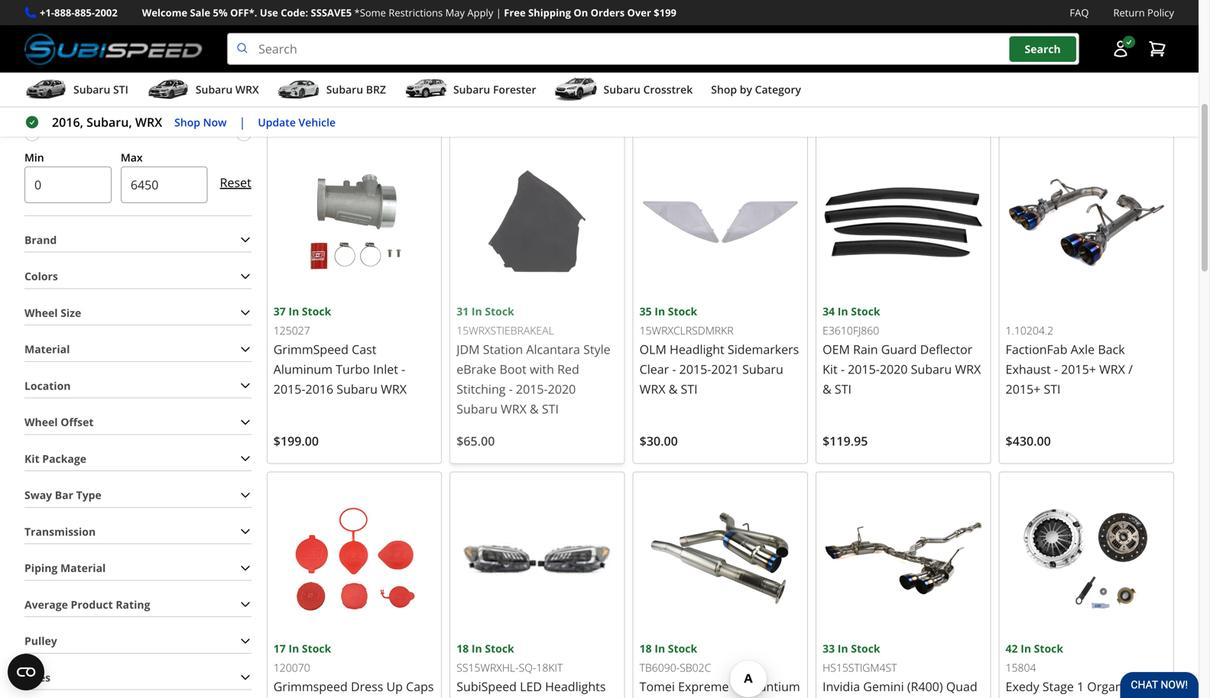 Task type: locate. For each thing, give the bounding box(es) containing it.
2015- inside 34 in stock e3610fj860 oem rain guard deflector kit - 2015-2020 subaru wrx & sti
[[848, 361, 880, 377]]

wheel inside dropdown button
[[24, 306, 58, 320]]

& down oem
[[823, 381, 831, 397]]

rain
[[853, 341, 878, 358]]

in inside 31 in stock 15wrxstiebrakeal jdm station alcantara style ebrake boot with red stitching - 2015-2020 subaru wrx & sti
[[472, 304, 482, 319]]

in for oem
[[838, 304, 848, 319]]

sti up subaru,
[[113, 82, 128, 97]]

1 wheel from the top
[[24, 306, 58, 320]]

stock for grimmspeed
[[302, 642, 331, 656]]

grimmspeed dress up caps red image
[[273, 479, 435, 640]]

wrx down quad
[[937, 698, 963, 699]]

2020
[[880, 361, 908, 377], [548, 381, 576, 397]]

stock inside the 35 in stock 15wrxclrsdmrkr olm headlight sidemarkers clear - 2015-2021 subaru wrx & sti
[[668, 304, 697, 319]]

subaru left forester
[[453, 82, 490, 97]]

stock up 15804
[[1034, 642, 1063, 656]]

- down factionfab
[[1054, 361, 1058, 377]]

by
[[740, 82, 752, 97]]

stock inside 42 in stock 15804 exedy stage 1 organic disc clutch kit - 2006-201
[[1034, 642, 1063, 656]]

in up ss15wrxhl-
[[472, 642, 482, 656]]

in right 33 at bottom
[[838, 642, 848, 656]]

in inside 37 in stock 125027 grimmspeed cast aluminum turbo inlet - 2015-2016 subaru wrx
[[289, 304, 299, 319]]

in inside 18 in stock tb6090-sb02c tomei expreme ti titantium cat-back exhaust (seda
[[655, 642, 665, 656]]

wrx left / at the bottom right
[[1099, 361, 1125, 377]]

1 vertical spatial material
[[60, 561, 106, 576]]

exhaust inside the "1.10204.2 factionfab axle back exhaust - 2015+ wrx / 2015+ sti"
[[1006, 361, 1051, 377]]

subaru down the deflector
[[911, 361, 952, 377]]

over
[[627, 6, 651, 19]]

maximum slider
[[236, 126, 251, 141]]

headlights
[[545, 679, 606, 695]]

jdm station alcantara style ebrake boot with red stitching - 2015-2020 subaru wrx & sti image
[[457, 141, 618, 303]]

2015+ inside 33 in stock hs15stigm4st invidia gemini (r400) quad tip exhaust - 2015+ wrx
[[899, 698, 933, 699]]

2015- down with
[[516, 381, 548, 397]]

2020 down guard
[[880, 361, 908, 377]]

1 horizontal spatial 18
[[640, 642, 652, 656]]

material up location
[[24, 342, 70, 357]]

2 horizontal spatial &
[[823, 381, 831, 397]]

15804
[[1006, 661, 1036, 675]]

in up tb6090-
[[655, 642, 665, 656]]

ti
[[732, 679, 742, 695]]

kit
[[823, 361, 838, 377], [24, 452, 39, 466], [1045, 698, 1060, 699]]

in right 37
[[289, 304, 299, 319]]

stock up hs15stigm4st
[[851, 642, 880, 656]]

wrx inside 34 in stock e3610fj860 oem rain guard deflector kit - 2015-2020 subaru wrx & sti
[[955, 361, 981, 377]]

wrx down the deflector
[[955, 361, 981, 377]]

in right 31
[[472, 304, 482, 319]]

stock for sb02c
[[668, 642, 697, 656]]

1 horizontal spatial &
[[669, 381, 678, 397]]

sti inside the 35 in stock 15wrxclrsdmrkr olm headlight sidemarkers clear - 2015-2021 subaru wrx & sti
[[681, 381, 698, 397]]

0 horizontal spatial vehicle
[[299, 115, 336, 129]]

2455 results
[[267, 75, 330, 89]]

wheel left size
[[24, 306, 58, 320]]

subaru down the sidemarkers
[[742, 361, 783, 377]]

olm headlight sidemarkers clear - 2015-2021 subaru wrx & sti image
[[640, 141, 801, 303]]

0 vertical spatial shop
[[711, 82, 737, 97]]

18kit
[[536, 661, 563, 675]]

in inside "17 in stock 120070 grimmspeed dress up caps red"
[[289, 642, 299, 656]]

guard
[[881, 341, 917, 358]]

- down boot
[[509, 381, 513, 397]]

wrx down the inlet
[[381, 381, 407, 397]]

0 vertical spatial back
[[1098, 341, 1125, 358]]

$65.00
[[457, 433, 495, 449]]

piping material button
[[24, 557, 251, 580]]

subaru inside the 35 in stock 15wrxclrsdmrkr olm headlight sidemarkers clear - 2015-2021 subaru wrx & sti
[[742, 361, 783, 377]]

code:
[[281, 6, 308, 19]]

2015+ down factionfab
[[1006, 381, 1041, 397]]

- inside 37 in stock 125027 grimmspeed cast aluminum turbo inlet - 2015-2016 subaru wrx
[[401, 361, 405, 377]]

in for sb02c
[[655, 642, 665, 656]]

stock for oem
[[851, 304, 880, 319]]

headlight
[[670, 341, 724, 358]]

18 up tb6090-
[[640, 642, 652, 656]]

in inside 42 in stock 15804 exedy stage 1 organic disc clutch kit - 2006-201
[[1021, 642, 1031, 656]]

1 vertical spatial 2015+
[[1006, 381, 1041, 397]]

material up average product rating
[[60, 561, 106, 576]]

back down tomei
[[662, 698, 689, 699]]

42 in stock 15804 exedy stage 1 organic disc clutch kit - 2006-201
[[1006, 642, 1158, 699]]

0 horizontal spatial exhaust
[[692, 698, 738, 699]]

stock for olm
[[668, 304, 697, 319]]

material inside the material dropdown button
[[24, 342, 70, 357]]

- down gemini
[[891, 698, 895, 699]]

wrx inside the 35 in stock 15wrxclrsdmrkr olm headlight sidemarkers clear - 2015-2021 subaru wrx & sti
[[640, 381, 665, 397]]

free
[[504, 6, 526, 19]]

2 horizontal spatial exhaust
[[1006, 361, 1051, 377]]

subaru inside 34 in stock e3610fj860 oem rain guard deflector kit - 2015-2020 subaru wrx & sti
[[911, 361, 952, 377]]

stock
[[302, 304, 331, 319], [485, 304, 514, 319], [851, 304, 880, 319], [668, 304, 697, 319], [302, 642, 331, 656], [485, 642, 514, 656], [851, 642, 880, 656], [668, 642, 697, 656], [1034, 642, 1063, 656]]

5%
[[213, 6, 228, 19]]

in for grimmspeed
[[289, 304, 299, 319]]

disc
[[1135, 679, 1158, 695]]

subaru,
[[86, 114, 132, 130]]

2 vertical spatial kit
[[1045, 698, 1060, 699]]

back right the axle at the right of the page
[[1098, 341, 1125, 358]]

stock inside 31 in stock 15wrxstiebrakeal jdm station alcantara style ebrake boot with red stitching - 2015-2020 subaru wrx & sti
[[485, 304, 514, 319]]

2 horizontal spatial kit
[[1045, 698, 1060, 699]]

2015- down headlight
[[679, 361, 711, 377]]

in right 17
[[289, 642, 299, 656]]

hs15stigm4st
[[823, 661, 897, 675]]

1 horizontal spatial back
[[1098, 341, 1125, 358]]

bar
[[55, 488, 73, 503]]

stock up 'sb02c'
[[668, 642, 697, 656]]

17
[[273, 642, 286, 656]]

0 vertical spatial 2015+
[[1061, 361, 1096, 377]]

in right 42
[[1021, 642, 1031, 656]]

piping
[[24, 561, 58, 576]]

$199
[[654, 6, 676, 19]]

kit left package
[[24, 452, 39, 466]]

exhaust down gemini
[[843, 698, 888, 699]]

location button
[[24, 374, 251, 398]]

subaru crosstrek button
[[555, 76, 693, 106]]

subaru wrx button
[[147, 76, 259, 106]]

1 horizontal spatial kit
[[823, 361, 838, 377]]

- inside 42 in stock 15804 exedy stage 1 organic disc clutch kit - 2006-201
[[1063, 698, 1067, 699]]

stitching
[[457, 381, 506, 397]]

0 horizontal spatial kit
[[24, 452, 39, 466]]

sti down with
[[542, 401, 559, 417]]

back inside 18 in stock tb6090-sb02c tomei expreme ti titantium cat-back exhaust (seda
[[662, 698, 689, 699]]

0 horizontal spatial back
[[662, 698, 689, 699]]

subaru right a subaru crosstrek thumbnail image
[[603, 82, 640, 97]]

2015- inside the 35 in stock 15wrxclrsdmrkr olm headlight sidemarkers clear - 2015-2021 subaru wrx & sti
[[679, 361, 711, 377]]

18 in stock tb6090-sb02c tomei expreme ti titantium cat-back exhaust (seda
[[640, 642, 800, 699]]

sssave5
[[311, 6, 352, 19]]

subispeed logo image
[[24, 33, 203, 65]]

average product rating button
[[24, 593, 251, 617]]

subispeed
[[457, 679, 517, 695]]

| left free
[[496, 6, 501, 19]]

stock up 120070
[[302, 642, 331, 656]]

in inside 33 in stock hs15stigm4st invidia gemini (r400) quad tip exhaust - 2015+ wrx
[[838, 642, 848, 656]]

cast
[[352, 341, 376, 358]]

2020 inside 34 in stock e3610fj860 oem rain guard deflector kit - 2015-2020 subaru wrx & sti
[[880, 361, 908, 377]]

0 horizontal spatial 2015+
[[899, 698, 933, 699]]

sti inside the "1.10204.2 factionfab axle back exhaust - 2015+ wrx / 2015+ sti"
[[1044, 381, 1061, 397]]

exhaust down factionfab
[[1006, 361, 1051, 377]]

shop now
[[174, 115, 227, 129]]

1 vertical spatial back
[[662, 698, 689, 699]]

2015- down aluminum
[[273, 381, 305, 397]]

1 horizontal spatial shop
[[711, 82, 737, 97]]

18 inside 18 in stock tb6090-sb02c tomei expreme ti titantium cat-back exhaust (seda
[[640, 642, 652, 656]]

stock up 15wrxclrsdmrkr
[[668, 304, 697, 319]]

1 horizontal spatial 2020
[[880, 361, 908, 377]]

vehicle down subaru brz dropdown button
[[299, 115, 336, 129]]

stock inside 37 in stock 125027 grimmspeed cast aluminum turbo inlet - 2015-2016 subaru wrx
[[302, 304, 331, 319]]

18
[[457, 642, 469, 656], [640, 642, 652, 656]]

shop left now
[[174, 115, 200, 129]]

kit inside 'dropdown button'
[[24, 452, 39, 466]]

- right clear
[[672, 361, 676, 377]]

1 horizontal spatial |
[[496, 6, 501, 19]]

sti down oem
[[835, 381, 852, 397]]

sizes button
[[24, 666, 251, 690]]

sti down factionfab
[[1044, 381, 1061, 397]]

in inside 34 in stock e3610fj860 oem rain guard deflector kit - 2015-2020 subaru wrx & sti
[[838, 304, 848, 319]]

15wrxstiebrakeal
[[457, 323, 554, 338]]

$199.00
[[273, 433, 319, 449]]

0 horizontal spatial 2020
[[548, 381, 576, 397]]

stock up ss15wrxhl-
[[485, 642, 514, 656]]

subaru brz
[[326, 82, 386, 97]]

1 vertical spatial kit
[[24, 452, 39, 466]]

jdm
[[457, 341, 480, 358]]

1 18 from the left
[[457, 642, 469, 656]]

a subaru forester thumbnail image image
[[404, 78, 447, 101]]

in for sq-
[[472, 642, 482, 656]]

+1-
[[40, 6, 54, 19]]

885-
[[75, 6, 95, 19]]

0 vertical spatial material
[[24, 342, 70, 357]]

my
[[369, 107, 385, 122]]

back
[[1098, 341, 1125, 358], [662, 698, 689, 699]]

0 horizontal spatial 18
[[457, 642, 469, 656]]

stock inside "17 in stock 120070 grimmspeed dress up caps red"
[[302, 642, 331, 656]]

2 18 from the left
[[640, 642, 652, 656]]

exhaust inside 33 in stock hs15stigm4st invidia gemini (r400) quad tip exhaust - 2015+ wrx
[[843, 698, 888, 699]]

sq-
[[519, 661, 536, 675]]

2 vertical spatial 2015+
[[899, 698, 933, 699]]

wheel left the offset
[[24, 415, 58, 430]]

1 horizontal spatial exhaust
[[843, 698, 888, 699]]

sway bar type button
[[24, 484, 251, 507]]

1 vertical spatial shop
[[174, 115, 200, 129]]

a subaru crosstrek thumbnail image image
[[555, 78, 597, 101]]

vehicle right my
[[387, 107, 424, 122]]

package
[[42, 452, 86, 466]]

0 vertical spatial 2020
[[880, 361, 908, 377]]

2020 inside 31 in stock 15wrxstiebrakeal jdm station alcantara style ebrake boot with red stitching - 2015-2020 subaru wrx & sti
[[548, 381, 576, 397]]

0 horizontal spatial &
[[530, 401, 539, 417]]

kit down oem
[[823, 361, 838, 377]]

turbo
[[336, 361, 370, 377]]

compatible
[[293, 107, 353, 122]]

shop by category
[[711, 82, 801, 97]]

subaru down stitching
[[457, 401, 498, 417]]

material inside piping material dropdown button
[[60, 561, 106, 576]]

return
[[1113, 6, 1145, 19]]

in right 34
[[838, 304, 848, 319]]

sti inside 34 in stock e3610fj860 oem rain guard deflector kit - 2015-2020 subaru wrx & sti
[[835, 381, 852, 397]]

kit inside 42 in stock 15804 exedy stage 1 organic disc clutch kit - 2006-201
[[1045, 698, 1060, 699]]

sway
[[24, 488, 52, 503]]

- right the inlet
[[401, 361, 405, 377]]

2015- down rain
[[848, 361, 880, 377]]

wrx inside the "1.10204.2 factionfab axle back exhaust - 2015+ wrx / 2015+ sti"
[[1099, 361, 1125, 377]]

in right the 35
[[655, 304, 665, 319]]

& down clear
[[669, 381, 678, 397]]

in for grimmspeed
[[289, 642, 299, 656]]

wrx left 2455
[[235, 82, 259, 97]]

0 vertical spatial wheel
[[24, 306, 58, 320]]

shop now link
[[174, 114, 227, 131]]

- inside the "1.10204.2 factionfab axle back exhaust - 2015+ wrx / 2015+ sti"
[[1054, 361, 1058, 377]]

sti inside dropdown button
[[113, 82, 128, 97]]

material
[[24, 342, 70, 357], [60, 561, 106, 576]]

stock up 15wrxstiebrakeal
[[485, 304, 514, 319]]

888-
[[54, 6, 75, 19]]

& inside the 35 in stock 15wrxclrsdmrkr olm headlight sidemarkers clear - 2015-2021 subaru wrx & sti
[[669, 381, 678, 397]]

shop by category button
[[711, 76, 801, 106]]

in for invidia
[[838, 642, 848, 656]]

factionfab axle back exhaust - 2015+ wrx / 2015+ sti image
[[1006, 141, 1167, 303]]

& down with
[[530, 401, 539, 417]]

1 vertical spatial |
[[239, 114, 246, 130]]

pulley
[[24, 634, 57, 649]]

1
[[1077, 679, 1084, 695]]

stock for exedy
[[1034, 642, 1063, 656]]

tb6090-
[[640, 661, 680, 675]]

grimmspeed cast aluminum turbo inlet - 2015-2016 subaru wrx image
[[273, 141, 435, 303]]

a subaru brz thumbnail image image
[[277, 78, 320, 101]]

exhaust down expreme
[[692, 698, 738, 699]]

2020 down red
[[548, 381, 576, 397]]

boot
[[500, 361, 527, 377]]

wheel offset button
[[24, 411, 251, 434]]

policy
[[1147, 6, 1174, 19]]

1 vertical spatial wheel
[[24, 415, 58, 430]]

18 for subispeed led headlights drl and sequential tur
[[457, 642, 469, 656]]

stock inside 18 in stock ss15wrxhl-sq-18kit subispeed led headlights drl and sequential tur
[[485, 642, 514, 656]]

sti
[[113, 82, 128, 97], [835, 381, 852, 397], [681, 381, 698, 397], [1044, 381, 1061, 397], [542, 401, 559, 417]]

1 vertical spatial 2020
[[548, 381, 576, 397]]

2015+ down the (r400)
[[899, 698, 933, 699]]

2015+ down the axle at the right of the page
[[1061, 361, 1096, 377]]

stock up 125027
[[302, 304, 331, 319]]

shop left by
[[711, 82, 737, 97]]

in inside the 35 in stock 15wrxclrsdmrkr olm headlight sidemarkers clear - 2015-2021 subaru wrx & sti
[[655, 304, 665, 319]]

sti down headlight
[[681, 381, 698, 397]]

return policy link
[[1113, 5, 1174, 21]]

1.10204.2 factionfab axle back exhaust - 2015+ wrx / 2015+ sti
[[1006, 323, 1133, 397]]

kit down stage
[[1045, 698, 1060, 699]]

wrx inside 37 in stock 125027 grimmspeed cast aluminum turbo inlet - 2015-2016 subaru wrx
[[381, 381, 407, 397]]

18 up ss15wrxhl-
[[457, 642, 469, 656]]

2 wheel from the top
[[24, 415, 58, 430]]

- down oem
[[841, 361, 845, 377]]

1 horizontal spatial 2015+
[[1006, 381, 1041, 397]]

stock up e3610fj860
[[851, 304, 880, 319]]

exhaust
[[1006, 361, 1051, 377], [843, 698, 888, 699], [692, 698, 738, 699]]

back inside the "1.10204.2 factionfab axle back exhaust - 2015+ wrx / 2015+ sti"
[[1098, 341, 1125, 358]]

invidia gemini (r400) quad tip exhaust - 2015+ wrx / 2015+ sti image
[[823, 479, 984, 640]]

| right now
[[239, 114, 246, 130]]

2 horizontal spatial 2015+
[[1061, 361, 1096, 377]]

subaru up only compatible to my vehicle
[[326, 82, 363, 97]]

+1-888-885-2002
[[40, 6, 118, 19]]

18 inside 18 in stock ss15wrxhl-sq-18kit subispeed led headlights drl and sequential tur
[[457, 642, 469, 656]]

wheel inside dropdown button
[[24, 415, 58, 430]]

subaru down the turbo
[[337, 381, 378, 397]]

2002
[[95, 6, 118, 19]]

18 for tomei expreme ti titantium cat-back exhaust (seda
[[640, 642, 652, 656]]

in for olm
[[655, 304, 665, 319]]

- down stage
[[1063, 698, 1067, 699]]

average
[[24, 598, 68, 612]]

in inside 18 in stock ss15wrxhl-sq-18kit subispeed led headlights drl and sequential tur
[[472, 642, 482, 656]]

33
[[823, 642, 835, 656]]

shop inside dropdown button
[[711, 82, 737, 97]]

stock inside 34 in stock e3610fj860 oem rain guard deflector kit - 2015-2020 subaru wrx & sti
[[851, 304, 880, 319]]

stock inside 33 in stock hs15stigm4st invidia gemini (r400) quad tip exhaust - 2015+ wrx
[[851, 642, 880, 656]]

0 horizontal spatial shop
[[174, 115, 200, 129]]

Min text field
[[24, 166, 111, 203]]

- inside 34 in stock e3610fj860 oem rain guard deflector kit - 2015-2020 subaru wrx & sti
[[841, 361, 845, 377]]

wrx down clear
[[640, 381, 665, 397]]

120070
[[273, 661, 310, 675]]

oem rain guard deflector kit - 2015-2020 subaru wrx & sti image
[[823, 141, 984, 303]]

transmission
[[24, 525, 96, 539]]

35
[[640, 304, 652, 319]]

clear
[[640, 361, 669, 377]]

2455
[[267, 75, 291, 89]]

0 vertical spatial kit
[[823, 361, 838, 377]]

stock inside 18 in stock tb6090-sb02c tomei expreme ti titantium cat-back exhaust (seda
[[668, 642, 697, 656]]

wrx down stitching
[[501, 401, 527, 417]]

category
[[755, 82, 801, 97]]



Task type: describe. For each thing, give the bounding box(es) containing it.
35 in stock 15wrxclrsdmrkr olm headlight sidemarkers clear - 2015-2021 subaru wrx & sti
[[640, 304, 799, 397]]

orders
[[591, 6, 625, 19]]

37
[[273, 304, 286, 319]]

aluminum
[[273, 361, 333, 377]]

& inside 34 in stock e3610fj860 oem rain guard deflector kit - 2015-2020 subaru wrx & sti
[[823, 381, 831, 397]]

pulley button
[[24, 630, 251, 653]]

sway bar type
[[24, 488, 102, 503]]

- inside 31 in stock 15wrxstiebrakeal jdm station alcantara style ebrake boot with red stitching - 2015-2020 subaru wrx & sti
[[509, 381, 513, 397]]

subaru up now
[[196, 82, 233, 97]]

brand
[[24, 233, 57, 247]]

& inside 31 in stock 15wrxstiebrakeal jdm station alcantara style ebrake boot with red stitching - 2015-2020 subaru wrx & sti
[[530, 401, 539, 417]]

shop for shop now
[[174, 115, 200, 129]]

open widget image
[[8, 654, 44, 691]]

drl
[[457, 698, 479, 699]]

wrx inside 33 in stock hs15stigm4st invidia gemini (r400) quad tip exhaust - 2015+ wrx
[[937, 698, 963, 699]]

vehicle inside button
[[299, 115, 336, 129]]

/
[[1128, 361, 1133, 377]]

1.10204.2
[[1006, 323, 1053, 338]]

expreme
[[678, 679, 729, 695]]

a subaru wrx thumbnail image image
[[147, 78, 189, 101]]

faq link
[[1070, 5, 1089, 21]]

exedy stage 1 organic disc clutch kit - 2006-2017 subaru wrx image
[[1006, 479, 1167, 640]]

ss15wrxhl-
[[457, 661, 519, 675]]

wheel size
[[24, 306, 81, 320]]

search
[[1025, 42, 1061, 56]]

- inside the 35 in stock 15wrxclrsdmrkr olm headlight sidemarkers clear - 2015-2021 subaru wrx & sti
[[672, 361, 676, 377]]

wheel for wheel offset
[[24, 415, 58, 430]]

$430.00
[[1006, 433, 1051, 449]]

subaru inside 37 in stock 125027 grimmspeed cast aluminum turbo inlet - 2015-2016 subaru wrx
[[337, 381, 378, 397]]

stock for grimmspeed
[[302, 304, 331, 319]]

update
[[258, 115, 296, 129]]

2015- inside 37 in stock 125027 grimmspeed cast aluminum turbo inlet - 2015-2016 subaru wrx
[[273, 381, 305, 397]]

*some
[[354, 6, 386, 19]]

forester
[[493, 82, 536, 97]]

stock for jdm
[[485, 304, 514, 319]]

now
[[203, 115, 227, 129]]

subaru wrx
[[196, 82, 259, 97]]

2021
[[711, 361, 739, 377]]

led
[[520, 679, 542, 695]]

alcantara
[[526, 341, 580, 358]]

exhaust inside 18 in stock tb6090-sb02c tomei expreme ti titantium cat-back exhaust (seda
[[692, 698, 738, 699]]

sidemarkers
[[728, 341, 799, 358]]

size
[[61, 306, 81, 320]]

welcome sale 5% off*. use code: sssave5 *some restrictions may apply | free shipping on orders over $199
[[142, 6, 676, 19]]

min
[[24, 150, 44, 165]]

(r400)
[[907, 679, 943, 695]]

deflector
[[920, 341, 972, 358]]

wheel for wheel size
[[24, 306, 58, 320]]

cat-
[[640, 698, 662, 699]]

$119.95
[[823, 433, 868, 449]]

shop for shop by category
[[711, 82, 737, 97]]

wrx inside 31 in stock 15wrxstiebrakeal jdm station alcantara style ebrake boot with red stitching - 2015-2020 subaru wrx & sti
[[501, 401, 527, 417]]

minimum slider
[[24, 126, 40, 141]]

2016,
[[52, 114, 83, 130]]

update vehicle button
[[258, 114, 336, 131]]

restrictions
[[389, 6, 443, 19]]

34
[[823, 304, 835, 319]]

subaru sti
[[73, 82, 128, 97]]

button image
[[1111, 40, 1130, 58]]

on
[[574, 6, 588, 19]]

return policy
[[1113, 6, 1174, 19]]

0 vertical spatial |
[[496, 6, 501, 19]]

brand button
[[24, 228, 251, 252]]

material button
[[24, 338, 251, 361]]

subaru forester button
[[404, 76, 536, 106]]

search input field
[[227, 33, 1079, 65]]

2015- inside 31 in stock 15wrxstiebrakeal jdm station alcantara style ebrake boot with red stitching - 2015-2020 subaru wrx & sti
[[516, 381, 548, 397]]

Max text field
[[121, 166, 208, 203]]

subaru brz button
[[277, 76, 386, 106]]

in for jdm
[[472, 304, 482, 319]]

only compatible to my vehicle
[[267, 107, 424, 122]]

dress
[[351, 679, 383, 695]]

colors
[[24, 269, 58, 284]]

sequential
[[507, 698, 568, 699]]

quad
[[946, 679, 977, 695]]

stock for invidia
[[851, 642, 880, 656]]

- inside 33 in stock hs15stigm4st invidia gemini (r400) quad tip exhaust - 2015+ wrx
[[891, 698, 895, 699]]

style
[[583, 341, 610, 358]]

tip
[[823, 698, 840, 699]]

34 in stock e3610fj860 oem rain guard deflector kit - 2015-2020 subaru wrx & sti
[[823, 304, 981, 397]]

average product rating
[[24, 598, 150, 612]]

sizes
[[24, 671, 50, 685]]

2016, subaru, wrx
[[52, 114, 162, 130]]

wrx inside dropdown button
[[235, 82, 259, 97]]

wrx down a subaru wrx thumbnail image
[[135, 114, 162, 130]]

1 horizontal spatial vehicle
[[387, 107, 424, 122]]

125027
[[273, 323, 310, 338]]

results
[[294, 75, 330, 89]]

42
[[1006, 642, 1018, 656]]

subaru forester
[[453, 82, 536, 97]]

stock for sq-
[[485, 642, 514, 656]]

with
[[530, 361, 554, 377]]

to
[[356, 107, 366, 122]]

ebrake
[[457, 361, 496, 377]]

18 in stock ss15wrxhl-sq-18kit subispeed led headlights drl and sequential tur
[[457, 642, 606, 699]]

subaru up '2016, subaru, wrx'
[[73, 82, 110, 97]]

subaru crosstrek
[[603, 82, 693, 97]]

subaru inside 31 in stock 15wrxstiebrakeal jdm station alcantara style ebrake boot with red stitching - 2015-2020 subaru wrx & sti
[[457, 401, 498, 417]]

0 horizontal spatial |
[[239, 114, 246, 130]]

off*.
[[230, 6, 257, 19]]

$30.00
[[640, 433, 678, 449]]

apply
[[467, 6, 493, 19]]

tomei expreme ti titantium cat-back exhaust (sedan only) - 2008-2021 subaru wrx & sti image
[[640, 479, 801, 640]]

red
[[273, 698, 297, 699]]

37 in stock 125027 grimmspeed cast aluminum turbo inlet - 2015-2016 subaru wrx
[[273, 304, 407, 397]]

wheel offset
[[24, 415, 94, 430]]

kit inside 34 in stock e3610fj860 oem rain guard deflector kit - 2015-2020 subaru wrx & sti
[[823, 361, 838, 377]]

red
[[557, 361, 579, 377]]

use
[[260, 6, 278, 19]]

olm
[[640, 341, 666, 358]]

and
[[483, 698, 504, 699]]

kit package button
[[24, 447, 251, 471]]

a subaru sti thumbnail image image
[[24, 78, 67, 101]]

subispeed led headlights drl and sequential turn signals - 2018-2021 wrx limited / 2018-2021 sti image
[[457, 479, 618, 640]]

e3610fj860
[[823, 323, 879, 338]]

wheel size button
[[24, 301, 251, 325]]

15wrxclrsdmrkr
[[640, 323, 733, 338]]

station
[[483, 341, 523, 358]]

exedy
[[1006, 679, 1039, 695]]

sti inside 31 in stock 15wrxstiebrakeal jdm station alcantara style ebrake boot with red stitching - 2015-2020 subaru wrx & sti
[[542, 401, 559, 417]]

17 in stock 120070 grimmspeed dress up caps red
[[273, 642, 434, 699]]

in for exedy
[[1021, 642, 1031, 656]]



Task type: vqa. For each thing, say whether or not it's contained in the screenshot.
Savings
no



